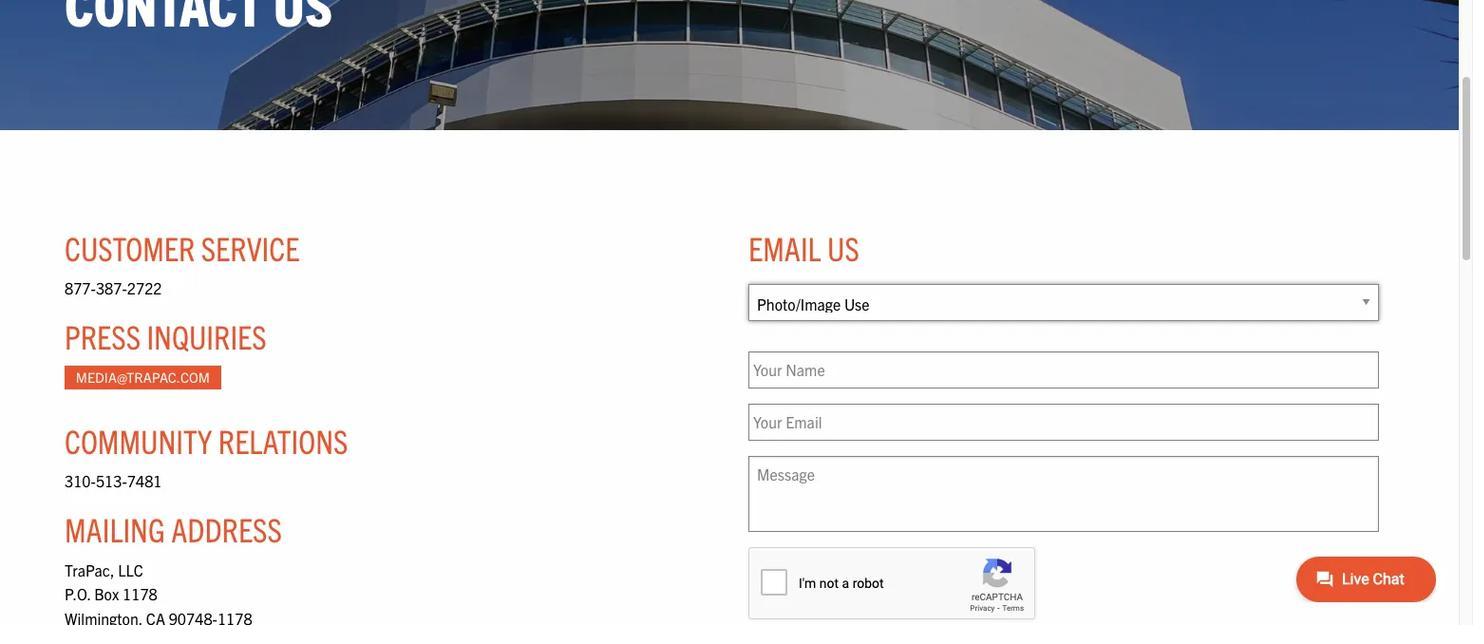Task type: describe. For each thing, give the bounding box(es) containing it.
1178
[[123, 584, 157, 603]]

877-
[[65, 278, 96, 297]]

p.o.
[[65, 584, 91, 603]]

email us
[[749, 227, 860, 267]]

trapac,
[[65, 560, 114, 579]]

service
[[201, 227, 300, 267]]

310-
[[65, 471, 96, 490]]

inquiries
[[147, 316, 267, 357]]

media@trapac.com link
[[65, 365, 221, 389]]

513-
[[96, 471, 127, 490]]

310-513-7481
[[65, 471, 162, 490]]

media@trapac.com
[[76, 368, 210, 386]]

mailing
[[65, 509, 165, 549]]

customer service
[[65, 227, 300, 267]]

llc
[[118, 560, 143, 579]]

mailing address
[[65, 509, 282, 549]]

7481
[[127, 471, 162, 490]]

Your Name text field
[[749, 351, 1379, 388]]

us
[[827, 227, 860, 267]]

2722
[[127, 278, 162, 297]]



Task type: locate. For each thing, give the bounding box(es) containing it.
relations
[[218, 419, 348, 460]]

customer
[[65, 227, 195, 267]]

box
[[94, 584, 119, 603]]

press
[[65, 316, 141, 357]]

community
[[65, 419, 212, 460]]

trapac, llc p.o. box 1178
[[65, 560, 157, 603]]

877-387-2722
[[65, 278, 162, 297]]

Message text field
[[749, 456, 1379, 532]]

address
[[171, 509, 282, 549]]

387-
[[96, 278, 127, 297]]

email
[[749, 227, 821, 267]]

press inquiries
[[65, 316, 267, 357]]

Your Email text field
[[749, 403, 1379, 441]]

community relations
[[65, 419, 348, 460]]



Task type: vqa. For each thing, say whether or not it's contained in the screenshot.
noise
no



